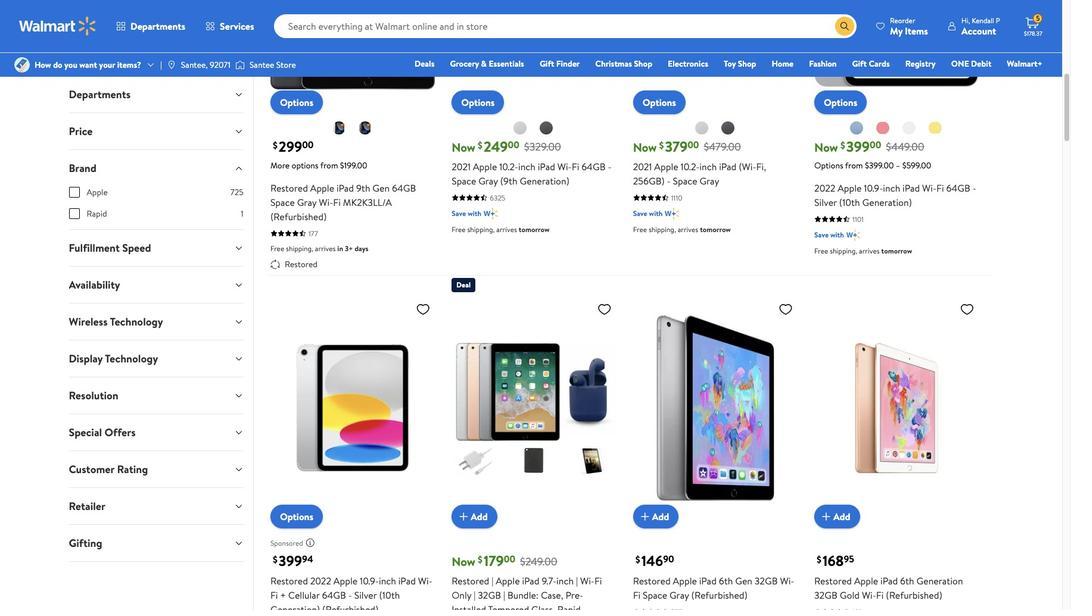 Task type: locate. For each thing, give the bounding box(es) containing it.
departments up items?
[[130, 20, 185, 33]]

options up sponsored
[[280, 511, 313, 524]]

shipping, down 177
[[286, 243, 313, 254]]

now $ 379 00 $479.00 2021 apple 10.2-inch ipad (wi-fi, 256gb) - space gray
[[633, 136, 766, 187]]

1 vertical spatial departments
[[69, 87, 131, 102]]

one debit link
[[946, 57, 997, 70]]

apple inside now $ 179 00 $249.00 restored | apple ipad 9.7-inch | wi-fi only | 32gb | bundle: case, pre- installed tempered glass, rap
[[496, 575, 520, 588]]

apple inside 'restored 2022 apple 10.9-inch ipad wi- fi + cellular 64gb - silver (10th generation) (refurbished)'
[[334, 575, 358, 588]]

725
[[230, 186, 244, 198]]

$249.00
[[520, 555, 557, 570]]

special offers tab
[[59, 415, 253, 451]]

(refurbished) inside restored apple ipad 6th gen 32gb wi- fi space gray (refurbished)
[[691, 589, 748, 602]]

brand group
[[69, 186, 244, 229]]

now for 399
[[814, 139, 838, 155]]

168
[[823, 551, 844, 571]]

1 horizontal spatial add button
[[633, 505, 679, 529]]

1 vertical spatial (10th
[[379, 589, 400, 602]]

2 space gray image from the left
[[721, 121, 735, 135]]

- inside '2022 apple 10.9-inch ipad wi-fi 64gb - silver (10th generation)'
[[973, 182, 976, 195]]

add button up $ 146 90
[[633, 505, 679, 529]]

1 horizontal spatial 399
[[846, 136, 870, 156]]

restored inside restored apple ipad 6th gen 32gb wi- fi space gray (refurbished)
[[633, 575, 671, 588]]

0 horizontal spatial (10th
[[379, 589, 400, 602]]

shipping, for 299
[[286, 243, 313, 254]]

restored down the 146
[[633, 575, 671, 588]]

arrives
[[496, 224, 517, 235], [678, 224, 698, 235], [315, 243, 336, 254], [859, 246, 880, 256]]

fulfillment speed button
[[59, 230, 253, 266]]

6th inside restored apple ipad 6th generation 32gb gold wi-fi (refurbished)
[[900, 575, 914, 588]]

retailer button
[[59, 489, 253, 525]]

1 2021 from the left
[[452, 160, 471, 173]]

now $ 399 00 $449.00 options from $399.00 – $599.00
[[814, 136, 931, 171]]

32gb inside restored apple ipad 6th generation 32gb gold wi-fi (refurbished)
[[814, 589, 838, 602]]

christmas
[[595, 58, 632, 70]]

retailer tab
[[59, 489, 253, 525]]

options link up sponsored
[[270, 505, 323, 529]]

restored 2022 apple 10.9-inch ipad wi- fi + cellular 64gb - silver (10th generation) (refurbished)
[[270, 575, 432, 611]]

add button for 146
[[633, 505, 679, 529]]

1 horizontal spatial 10.2-
[[681, 160, 700, 173]]

shipping, for $329.00
[[467, 224, 495, 235]]

restored inside restored apple ipad 9th gen 64gb space gray wi-fi mk2k3ll/a (refurbished)
[[270, 182, 308, 195]]

arrives down 1101
[[859, 246, 880, 256]]

0 horizontal spatial save
[[452, 208, 466, 218]]

apple inside restored apple ipad 6th generation 32gb gold wi-fi (refurbished)
[[854, 575, 878, 588]]

with
[[468, 208, 481, 218], [649, 208, 663, 218], [830, 230, 844, 240]]

$ inside "now $ 399 00 $449.00 options from $399.00 – $599.00"
[[841, 139, 845, 152]]

apple inside brand group
[[87, 186, 108, 198]]

1 horizontal spatial 2021
[[633, 160, 652, 173]]

restored
[[270, 182, 308, 195], [285, 258, 318, 270], [270, 575, 308, 588], [452, 575, 489, 588], [633, 575, 671, 588], [814, 575, 852, 588]]

1 horizontal spatial save with
[[633, 208, 663, 218]]

None checkbox
[[69, 187, 80, 198], [69, 209, 80, 219], [69, 187, 80, 198], [69, 209, 80, 219]]

2021 for 379
[[633, 160, 652, 173]]

1 shop from the left
[[634, 58, 652, 70]]

2 gift from the left
[[852, 58, 867, 70]]

10.9-
[[864, 182, 883, 195], [360, 575, 379, 588]]

restored apple ipad 9th gen 64gb space gray wi-fi mk2k3ll/a (refurbished) image
[[270, 0, 435, 105]]

0 horizontal spatial add to cart image
[[457, 510, 471, 524]]

00 left $329.00
[[508, 138, 519, 151]]

10.2- inside now $ 379 00 $479.00 2021 apple 10.2-inch ipad (wi-fi, 256gb) - space gray
[[681, 160, 700, 173]]

now inside "now $ 399 00 $449.00 options from $399.00 – $599.00"
[[814, 139, 838, 155]]

0 horizontal spatial with
[[468, 208, 481, 218]]

free for $479.00
[[633, 224, 647, 235]]

add up 179
[[471, 511, 488, 524]]

options up blue icon
[[824, 96, 857, 109]]

now
[[452, 139, 475, 155], [633, 139, 657, 155], [814, 139, 838, 155], [452, 554, 475, 570]]

1 horizontal spatial 2022
[[814, 182, 835, 195]]

379
[[665, 136, 688, 156]]

00 inside now $ 379 00 $479.00 2021 apple 10.2-inch ipad (wi-fi, 256gb) - space gray
[[688, 138, 699, 151]]

10.2- inside now $ 249 00 $329.00 2021 apple 10.2-inch ipad wi-fi 64gb - space gray (9th generation)
[[499, 160, 518, 173]]

64gb inside now $ 249 00 $329.00 2021 apple 10.2-inch ipad wi-fi 64gb - space gray (9th generation)
[[582, 160, 606, 173]]

2 horizontal spatial generation)
[[862, 196, 912, 209]]

shipping, down 1101
[[830, 246, 857, 256]]

- inside 'restored 2022 apple 10.9-inch ipad wi- fi + cellular 64gb - silver (10th generation) (refurbished)'
[[348, 589, 352, 602]]

95
[[844, 553, 854, 566]]

silver image left space gray icon
[[513, 121, 528, 135]]

$ 146 90
[[635, 551, 674, 571]]

technology down 'availability' 'dropdown button'
[[110, 315, 163, 329]]

0 vertical spatial gen
[[373, 182, 390, 195]]

0 horizontal spatial gift
[[540, 58, 554, 70]]

1 horizontal spatial gift
[[852, 58, 867, 70]]

10.9- inside 'restored 2022 apple 10.9-inch ipad wi- fi + cellular 64gb - silver (10th generation) (refurbished)'
[[360, 575, 379, 588]]

now for 179
[[452, 554, 475, 570]]

 image
[[235, 59, 245, 71]]

restored apple ipad 9th gen 64gb space gray wi-fi mk2k3ll/a (refurbished)
[[270, 182, 416, 223]]

restored apple ipad 6th gen 32gb wi- fi space gray (refurbished)
[[633, 575, 794, 602]]

92071
[[210, 59, 231, 71]]

64gb
[[582, 160, 606, 173], [392, 182, 416, 195], [946, 182, 970, 195], [322, 589, 346, 602]]

silver image
[[513, 121, 528, 135], [902, 121, 916, 135]]

0 vertical spatial silver
[[814, 196, 837, 209]]

2 10.2- from the left
[[681, 160, 700, 173]]

wireless
[[69, 315, 108, 329]]

1 horizontal spatial silver
[[814, 196, 837, 209]]

0 horizontal spatial from
[[320, 159, 338, 171]]

0 vertical spatial 399
[[846, 136, 870, 156]]

shipping, down "6325"
[[467, 224, 495, 235]]

1 vertical spatial silver
[[354, 589, 377, 602]]

1 horizontal spatial free shipping, arrives tomorrow
[[633, 224, 731, 235]]

1 10.2- from the left
[[499, 160, 518, 173]]

from right options on the top left
[[320, 159, 338, 171]]

add to favorites list, restored | apple ipad 9.7-inch | wi-fi only | 32gb | bundle: case, pre-installed tempered glass, rapid charger, bluetooth/wireless airbuds by certified 2 day express image
[[597, 302, 612, 317]]

0 horizontal spatial silver image
[[332, 121, 346, 135]]

tomorrow
[[519, 224, 550, 235], [700, 224, 731, 235], [881, 246, 912, 256]]

0 horizontal spatial  image
[[14, 57, 30, 73]]

add to cart image
[[457, 510, 471, 524], [638, 510, 652, 524], [819, 510, 833, 524]]

restored inside restored apple ipad 6th generation 32gb gold wi-fi (refurbished)
[[814, 575, 852, 588]]

(10th
[[839, 196, 860, 209], [379, 589, 400, 602]]

shop for christmas shop
[[634, 58, 652, 70]]

technology down wireless technology
[[105, 351, 158, 366]]

- inside now $ 249 00 $329.00 2021 apple 10.2-inch ipad wi-fi 64gb - space gray (9th generation)
[[608, 160, 612, 173]]

ipad inside restored apple ipad 6th generation 32gb gold wi-fi (refurbished)
[[881, 575, 898, 588]]

yellow image
[[928, 121, 943, 135]]

deals
[[415, 58, 435, 70]]

free for 299
[[270, 243, 284, 254]]

now inside now $ 379 00 $479.00 2021 apple 10.2-inch ipad (wi-fi, 256gb) - space gray
[[633, 139, 657, 155]]

2 horizontal spatial with
[[830, 230, 844, 240]]

how do you want your items?
[[35, 59, 141, 71]]

 image left how at the top of the page
[[14, 57, 30, 73]]

00 left $249.00
[[504, 553, 515, 566]]

2021 inside now $ 379 00 $479.00 2021 apple 10.2-inch ipad (wi-fi, 256gb) - space gray
[[633, 160, 652, 173]]

restored down free shipping, arrives in 3+ days at left
[[285, 258, 318, 270]]

walmart plus image down 1101
[[846, 229, 861, 241]]

special offers
[[69, 425, 136, 440]]

space down $ 146 90
[[643, 589, 667, 602]]

64gb inside restored apple ipad 9th gen 64gb space gray wi-fi mk2k3ll/a (refurbished)
[[392, 182, 416, 195]]

options link for 299
[[270, 90, 323, 114]]

apple inside restored apple ipad 6th gen 32gb wi- fi space gray (refurbished)
[[673, 575, 697, 588]]

2 horizontal spatial 32gb
[[814, 589, 838, 602]]

with for 249
[[468, 208, 481, 218]]

how
[[35, 59, 51, 71]]

ipad inside now $ 249 00 $329.00 2021 apple 10.2-inch ipad wi-fi 64gb - space gray (9th generation)
[[538, 160, 555, 173]]

walmart+ link
[[1002, 57, 1048, 70]]

1 horizontal spatial 6th
[[900, 575, 914, 588]]

silver image
[[332, 121, 346, 135], [695, 121, 709, 135]]

now $ 179 00 $249.00 restored | apple ipad 9.7-inch | wi-fi only | 32gb | bundle: case, pre- installed tempered glass, rap
[[452, 551, 615, 611]]

silver image up $479.00
[[695, 121, 709, 135]]

$
[[273, 139, 278, 152], [478, 139, 483, 152], [659, 139, 664, 152], [841, 139, 845, 152], [273, 554, 278, 567], [478, 554, 483, 567], [635, 554, 640, 567], [817, 554, 822, 567]]

(refurbished) inside restored apple ipad 9th gen 64gb space gray wi-fi mk2k3ll/a (refurbished)
[[270, 210, 327, 223]]

64gb inside 'restored 2022 apple 10.9-inch ipad wi- fi + cellular 64gb - silver (10th generation) (refurbished)'
[[322, 589, 346, 602]]

-
[[608, 160, 612, 173], [667, 174, 671, 187], [973, 182, 976, 195], [348, 589, 352, 602]]

1 vertical spatial technology
[[105, 351, 158, 366]]

only
[[452, 589, 471, 602]]

gray down '90'
[[670, 589, 689, 602]]

space gray image for 299
[[358, 121, 372, 135]]

gray inside restored apple ipad 9th gen 64gb space gray wi-fi mk2k3ll/a (refurbished)
[[297, 196, 317, 209]]

9.7-
[[542, 575, 557, 588]]

1 add to cart image from the left
[[457, 510, 471, 524]]

0 horizontal spatial 399
[[279, 551, 302, 571]]

shop right christmas
[[634, 58, 652, 70]]

0 horizontal spatial tomorrow
[[519, 224, 550, 235]]

 image left 'santee,'
[[167, 60, 176, 70]]

add button up '$ 168 95'
[[814, 505, 860, 529]]

technology inside dropdown button
[[110, 315, 163, 329]]

5 $178.37
[[1024, 13, 1043, 38]]

1 horizontal spatial generation)
[[520, 174, 569, 187]]

0 horizontal spatial walmart plus image
[[484, 208, 498, 220]]

options link up blue icon
[[814, 90, 867, 114]]

restored inside now $ 179 00 $249.00 restored | apple ipad 9.7-inch | wi-fi only | 32gb | bundle: case, pre- installed tempered glass, rap
[[452, 575, 489, 588]]

shop
[[634, 58, 652, 70], [738, 58, 756, 70]]

1 horizontal spatial  image
[[167, 60, 176, 70]]

1 horizontal spatial add to cart image
[[638, 510, 652, 524]]

add up '90'
[[652, 511, 669, 524]]

32gb
[[755, 575, 778, 588], [478, 589, 501, 602], [814, 589, 838, 602]]

00 left $479.00
[[688, 138, 699, 151]]

do
[[53, 59, 62, 71]]

more
[[270, 159, 290, 171]]

3 add button from the left
[[814, 505, 860, 529]]

restored up +
[[270, 575, 308, 588]]

1 6th from the left
[[719, 575, 733, 588]]

0 horizontal spatial add button
[[452, 505, 497, 529]]

| up departments dropdown button
[[160, 59, 162, 71]]

0 horizontal spatial gen
[[373, 182, 390, 195]]

gray up "6325"
[[478, 174, 498, 187]]

options link up 379
[[633, 90, 686, 114]]

restored inside 'restored 2022 apple 10.9-inch ipad wi- fi + cellular 64gb - silver (10th generation) (refurbished)'
[[270, 575, 308, 588]]

space gray image
[[358, 121, 372, 135], [721, 121, 735, 135]]

display technology button
[[59, 341, 253, 377]]

services button
[[195, 12, 264, 41]]

ad disclaimer and feedback image
[[306, 539, 315, 548]]

generation) inside 'restored 2022 apple 10.9-inch ipad wi- fi + cellular 64gb - silver (10th generation) (refurbished)'
[[270, 604, 320, 611]]

departments down your
[[69, 87, 131, 102]]

add button for 168
[[814, 505, 860, 529]]

gen inside restored apple ipad 9th gen 64gb space gray wi-fi mk2k3ll/a (refurbished)
[[373, 182, 390, 195]]

save with for 379
[[633, 208, 663, 218]]

generation)
[[520, 174, 569, 187], [862, 196, 912, 209], [270, 604, 320, 611]]

249
[[484, 136, 508, 156]]

gray up 177
[[297, 196, 317, 209]]

0 vertical spatial (10th
[[839, 196, 860, 209]]

1 horizontal spatial walmart plus image
[[665, 208, 679, 220]]

apple inside now $ 379 00 $479.00 2021 apple 10.2-inch ipad (wi-fi, 256gb) - space gray
[[654, 160, 678, 173]]

0 vertical spatial generation)
[[520, 174, 569, 187]]

gen inside restored apple ipad 6th gen 32gb wi- fi space gray (refurbished)
[[735, 575, 752, 588]]

0 horizontal spatial silver image
[[513, 121, 528, 135]]

ipad
[[538, 160, 555, 173], [719, 160, 737, 173], [337, 182, 354, 195], [903, 182, 920, 195], [398, 575, 416, 588], [522, 575, 539, 588], [699, 575, 717, 588], [881, 575, 898, 588]]

1 horizontal spatial space gray image
[[721, 121, 735, 135]]

256gb)
[[633, 174, 665, 187]]

options link down store
[[270, 90, 323, 114]]

clear search field text image
[[821, 21, 831, 31]]

space inside restored apple ipad 9th gen 64gb space gray wi-fi mk2k3ll/a (refurbished)
[[270, 196, 295, 209]]

1 horizontal spatial silver image
[[695, 121, 709, 135]]

restored 2022 apple 10.9-inch ipad wi-fi + cellular 64gb - silver (10th generation) (refurbished) image
[[270, 297, 435, 520]]

one
[[951, 58, 969, 70]]

you
[[64, 59, 77, 71]]

0 horizontal spatial 2022
[[310, 575, 331, 588]]

free shipping, arrives tomorrow
[[452, 224, 550, 235], [633, 224, 731, 235], [814, 246, 912, 256]]

0 horizontal spatial 32gb
[[478, 589, 501, 602]]

space gray image for $479.00
[[721, 121, 735, 135]]

departments
[[130, 20, 185, 33], [69, 87, 131, 102]]

6th for 146
[[719, 575, 733, 588]]

1 horizontal spatial silver image
[[902, 121, 916, 135]]

gift left cards
[[852, 58, 867, 70]]

display
[[69, 351, 103, 366]]

options for 399
[[280, 511, 313, 524]]

1 horizontal spatial shop
[[738, 58, 756, 70]]

10.2- down 379
[[681, 160, 700, 173]]

1 horizontal spatial (10th
[[839, 196, 860, 209]]

santee store
[[250, 59, 296, 71]]

options for $329.00
[[461, 96, 495, 109]]

1 horizontal spatial add
[[652, 511, 669, 524]]

1 vertical spatial gen
[[735, 575, 752, 588]]

$ inside $ 146 90
[[635, 554, 640, 567]]

bundle:
[[508, 589, 539, 602]]

fulfillment speed tab
[[59, 230, 253, 266]]

gray down $479.00
[[700, 174, 719, 187]]

walmart plus image
[[484, 208, 498, 220], [665, 208, 679, 220], [846, 229, 861, 241]]

walmart plus image for 249
[[484, 208, 498, 220]]

save for 249
[[452, 208, 466, 218]]

customer rating tab
[[59, 452, 253, 488]]

1 horizontal spatial tomorrow
[[700, 224, 731, 235]]

walmart plus image down 1110
[[665, 208, 679, 220]]

now inside now $ 249 00 $329.00 2021 apple 10.2-inch ipad wi-fi 64gb - space gray (9th generation)
[[452, 139, 475, 155]]

146
[[641, 551, 663, 571]]

arrives down "6325"
[[496, 224, 517, 235]]

restored up only
[[452, 575, 489, 588]]

options link for $329.00
[[452, 90, 504, 114]]

space up 1110
[[673, 174, 697, 187]]

departments inside departments dropdown button
[[69, 87, 131, 102]]

32gb inside now $ 179 00 $249.00 restored | apple ipad 9.7-inch | wi-fi only | 32gb | bundle: case, pre- installed tempered glass, rap
[[478, 589, 501, 602]]

hi, kendall p account
[[962, 15, 1000, 37]]

2 add button from the left
[[633, 505, 679, 529]]

2 from from the left
[[845, 159, 863, 171]]

wi- inside restored apple ipad 9th gen 64gb space gray wi-fi mk2k3ll/a (refurbished)
[[319, 196, 333, 209]]

0 vertical spatial technology
[[110, 315, 163, 329]]

gift
[[540, 58, 554, 70], [852, 58, 867, 70]]

$ inside $ 299 00
[[273, 139, 278, 152]]

generation) down $329.00
[[520, 174, 569, 187]]

2 silver image from the left
[[695, 121, 709, 135]]

1 horizontal spatial save
[[633, 208, 647, 218]]

0 horizontal spatial 10.2-
[[499, 160, 518, 173]]

399
[[846, 136, 870, 156], [279, 551, 302, 571]]

1 horizontal spatial 32gb
[[755, 575, 778, 588]]

 image
[[14, 57, 30, 73], [167, 60, 176, 70]]

options down &
[[461, 96, 495, 109]]

shipping, for $479.00
[[649, 224, 676, 235]]

1 add from the left
[[471, 511, 488, 524]]

space gray image
[[539, 121, 554, 135]]

gift left finder
[[540, 58, 554, 70]]

2 horizontal spatial add to cart image
[[819, 510, 833, 524]]

resolution tab
[[59, 378, 253, 414]]

1 horizontal spatial from
[[845, 159, 863, 171]]

shop right toy
[[738, 58, 756, 70]]

| up "installed"
[[474, 589, 476, 602]]

2022 down "now $ 399 00 $449.00 options from $399.00 – $599.00"
[[814, 182, 835, 195]]

2022 up cellular
[[310, 575, 331, 588]]

399 down sponsored
[[279, 551, 302, 571]]

reorder my items
[[890, 15, 928, 37]]

walmart plus image down "6325"
[[484, 208, 498, 220]]

0 horizontal spatial save with
[[452, 208, 481, 218]]

0 horizontal spatial 2021
[[452, 160, 471, 173]]

1 gift from the left
[[540, 58, 554, 70]]

1 horizontal spatial 10.9-
[[864, 182, 883, 195]]

10.2- up (9th
[[499, 160, 518, 173]]

walmart+
[[1007, 58, 1043, 70]]

$ inside '$ 168 95'
[[817, 554, 822, 567]]

fulfillment speed
[[69, 241, 151, 256]]

1 horizontal spatial gen
[[735, 575, 752, 588]]

2 vertical spatial generation)
[[270, 604, 320, 611]]

32gb inside restored apple ipad 6th gen 32gb wi- fi space gray (refurbished)
[[755, 575, 778, 588]]

restored down the 168
[[814, 575, 852, 588]]

00 inside "now $ 399 00 $449.00 options from $399.00 – $599.00"
[[870, 138, 881, 151]]

1 vertical spatial 399
[[279, 551, 302, 571]]

2 add from the left
[[652, 511, 669, 524]]

options link for 399
[[270, 505, 323, 529]]

customer rating
[[69, 462, 148, 477]]

2 horizontal spatial add button
[[814, 505, 860, 529]]

1 vertical spatial 10.9-
[[360, 575, 379, 588]]

2 horizontal spatial free shipping, arrives tomorrow
[[814, 246, 912, 256]]

free shipping, arrives tomorrow down "6325"
[[452, 224, 550, 235]]

2022 inside 'restored 2022 apple 10.9-inch ipad wi- fi + cellular 64gb - silver (10th generation) (refurbished)'
[[310, 575, 331, 588]]

0 horizontal spatial generation)
[[270, 604, 320, 611]]

399 down blue icon
[[846, 136, 870, 156]]

home link
[[766, 57, 799, 70]]

restored for restored
[[285, 258, 318, 270]]

silver image up $199.00
[[332, 121, 346, 135]]

arrives for $479.00
[[678, 224, 698, 235]]

0 vertical spatial 2022
[[814, 182, 835, 195]]

1 space gray image from the left
[[358, 121, 372, 135]]

64gb inside '2022 apple 10.9-inch ipad wi-fi 64gb - silver (10th generation)'
[[946, 182, 970, 195]]

my
[[890, 24, 903, 37]]

(10th inside 'restored 2022 apple 10.9-inch ipad wi- fi + cellular 64gb - silver (10th generation) (refurbished)'
[[379, 589, 400, 602]]

grocery & essentials link
[[445, 57, 530, 70]]

2 shop from the left
[[738, 58, 756, 70]]

fi inside restored apple ipad 9th gen 64gb space gray wi-fi mk2k3ll/a (refurbished)
[[333, 196, 341, 209]]

arrives left in
[[315, 243, 336, 254]]

silver
[[814, 196, 837, 209], [354, 589, 377, 602]]

hi,
[[962, 15, 970, 25]]

2 add to cart image from the left
[[638, 510, 652, 524]]

free shipping, arrives tomorrow down 1101
[[814, 246, 912, 256]]

space
[[452, 174, 476, 187], [673, 174, 697, 187], [270, 196, 295, 209], [643, 589, 667, 602]]

space down more at the top
[[270, 196, 295, 209]]

arrives down 1110
[[678, 224, 698, 235]]

00 inside now $ 179 00 $249.00 restored | apple ipad 9.7-inch | wi-fi only | 32gb | bundle: case, pre- installed tempered glass, rap
[[504, 553, 515, 566]]

shipping, down 1110
[[649, 224, 676, 235]]

options down store
[[280, 96, 313, 109]]

space left (9th
[[452, 174, 476, 187]]

fi inside restored apple ipad 6th generation 32gb gold wi-fi (refurbished)
[[876, 589, 884, 602]]

free shipping, arrives tomorrow down 1110
[[633, 224, 731, 235]]

from left the $399.00
[[845, 159, 863, 171]]

space gray image up $199.00
[[358, 121, 372, 135]]

2021
[[452, 160, 471, 173], [633, 160, 652, 173]]

3 add to cart image from the left
[[819, 510, 833, 524]]

blue image
[[850, 121, 864, 135]]

add button up 179
[[452, 505, 497, 529]]

2 6th from the left
[[900, 575, 914, 588]]

silver image up $449.00
[[902, 121, 916, 135]]

0 vertical spatial departments
[[130, 20, 185, 33]]

restored apple ipad 6th generation 32gb gold wi-fi (refurbished) image
[[814, 297, 979, 520]]

technology for wireless technology
[[110, 315, 163, 329]]

2022 apple 10.9-inch ipad wi-fi 64gb - silver (10th generation) image
[[814, 0, 979, 105]]

1 vertical spatial generation)
[[862, 196, 912, 209]]

silver image for $479.00
[[695, 121, 709, 135]]

1 silver image from the left
[[332, 121, 346, 135]]

wireless technology
[[69, 315, 163, 329]]

space gray image up $479.00
[[721, 121, 735, 135]]

1 vertical spatial 2022
[[310, 575, 331, 588]]

0 horizontal spatial free shipping, arrives tomorrow
[[452, 224, 550, 235]]

1 horizontal spatial with
[[649, 208, 663, 218]]

add to favorites list, restored apple ipad 6th generation 32gb gold wi-fi (refurbished) image
[[960, 302, 974, 317]]

add button
[[452, 505, 497, 529], [633, 505, 679, 529], [814, 505, 860, 529]]

gen
[[373, 182, 390, 195], [735, 575, 752, 588]]

2021 for 249
[[452, 160, 471, 173]]

1 from from the left
[[320, 159, 338, 171]]

space inside now $ 379 00 $479.00 2021 apple 10.2-inch ipad (wi-fi, 256gb) - space gray
[[673, 174, 697, 187]]

00 inside now $ 249 00 $329.00 2021 apple 10.2-inch ipad wi-fi 64gb - space gray (9th generation)
[[508, 138, 519, 151]]

add up 95
[[833, 511, 851, 524]]

technology inside dropdown button
[[105, 351, 158, 366]]

6th
[[719, 575, 733, 588], [900, 575, 914, 588]]

want
[[79, 59, 97, 71]]

options link down &
[[452, 90, 504, 114]]

0 horizontal spatial 6th
[[719, 575, 733, 588]]

reorder
[[890, 15, 915, 25]]

00 up options on the top left
[[302, 138, 314, 151]]

| up pre-
[[576, 575, 578, 588]]

price button
[[59, 113, 253, 150]]

add to cart image for 146
[[638, 510, 652, 524]]

0 horizontal spatial shop
[[634, 58, 652, 70]]

apple
[[473, 160, 497, 173], [654, 160, 678, 173], [310, 182, 334, 195], [838, 182, 862, 195], [87, 186, 108, 198], [334, 575, 358, 588], [496, 575, 520, 588], [673, 575, 697, 588], [854, 575, 878, 588]]

6th inside restored apple ipad 6th gen 32gb wi- fi space gray (refurbished)
[[719, 575, 733, 588]]

0 horizontal spatial add
[[471, 511, 488, 524]]

fi inside '2022 apple 10.9-inch ipad wi-fi 64gb - silver (10th generation)'
[[937, 182, 944, 195]]

options up 379
[[643, 96, 676, 109]]

deals link
[[409, 57, 440, 70]]

0 vertical spatial 10.9-
[[864, 182, 883, 195]]

2021 apple 10.2-inch ipad wi-fi 64gb - space gray (9th generation) image
[[452, 0, 616, 105]]

generation) down cellular
[[270, 604, 320, 611]]

179
[[484, 551, 504, 571]]

10.2- for 249
[[499, 160, 518, 173]]

2 2021 from the left
[[633, 160, 652, 173]]

gift inside "link"
[[540, 58, 554, 70]]

free shipping, arrives tomorrow for 249
[[452, 224, 550, 235]]

now inside now $ 179 00 $249.00 restored | apple ipad 9.7-inch | wi-fi only | 32gb | bundle: case, pre- installed tempered glass, rap
[[452, 554, 475, 570]]

0 horizontal spatial 10.9-
[[360, 575, 379, 588]]

wi- inside restored apple ipad 6th gen 32gb wi- fi space gray (refurbished)
[[780, 575, 794, 588]]

2021 inside now $ 249 00 $329.00 2021 apple 10.2-inch ipad wi-fi 64gb - space gray (9th generation)
[[452, 160, 471, 173]]

gift for gift cards
[[852, 58, 867, 70]]

speed
[[122, 241, 151, 256]]

generation) up 1101
[[862, 196, 912, 209]]

price tab
[[59, 113, 253, 150]]

from
[[320, 159, 338, 171], [845, 159, 863, 171]]

00 down pink icon
[[870, 138, 881, 151]]

options left the $399.00
[[814, 159, 843, 171]]

restored down more at the top
[[270, 182, 308, 195]]

0 horizontal spatial silver
[[354, 589, 377, 602]]

3 add from the left
[[833, 511, 851, 524]]

0 horizontal spatial space gray image
[[358, 121, 372, 135]]

2 horizontal spatial add
[[833, 511, 851, 524]]



Task type: vqa. For each thing, say whether or not it's contained in the screenshot.
Rating
yes



Task type: describe. For each thing, give the bounding box(es) containing it.
apple inside now $ 249 00 $329.00 2021 apple 10.2-inch ipad wi-fi 64gb - space gray (9th generation)
[[473, 160, 497, 173]]

fi inside now $ 249 00 $329.00 2021 apple 10.2-inch ipad wi-fi 64gb - space gray (9th generation)
[[572, 160, 579, 173]]

gray inside now $ 379 00 $479.00 2021 apple 10.2-inch ipad (wi-fi, 256gb) - space gray
[[700, 174, 719, 187]]

silver inside 'restored 2022 apple 10.9-inch ipad wi- fi + cellular 64gb - silver (10th generation) (refurbished)'
[[354, 589, 377, 602]]

 image for santee, 92071
[[167, 60, 176, 70]]

brand button
[[59, 150, 253, 186]]

gifting button
[[59, 525, 253, 562]]

account
[[962, 24, 996, 37]]

inch inside now $ 249 00 $329.00 2021 apple 10.2-inch ipad wi-fi 64gb - space gray (9th generation)
[[518, 160, 536, 173]]

$ 399 94
[[273, 551, 313, 571]]

silver inside '2022 apple 10.9-inch ipad wi-fi 64gb - silver (10th generation)'
[[814, 196, 837, 209]]

2 horizontal spatial tomorrow
[[881, 246, 912, 256]]

free shipping, arrives tomorrow for 379
[[633, 224, 731, 235]]

walmart image
[[19, 17, 97, 36]]

now for 249
[[452, 139, 475, 155]]

00 inside $ 299 00
[[302, 138, 314, 151]]

restored for restored apple ipad 9th gen 64gb space gray wi-fi mk2k3ll/a (refurbished)
[[270, 182, 308, 195]]

$329.00
[[524, 140, 561, 155]]

ipad inside now $ 379 00 $479.00 2021 apple 10.2-inch ipad (wi-fi, 256gb) - space gray
[[719, 160, 737, 173]]

00 for 249
[[508, 138, 519, 151]]

christmas shop link
[[590, 57, 658, 70]]

grocery
[[450, 58, 479, 70]]

options link for $479.00
[[633, 90, 686, 114]]

pre-
[[566, 589, 583, 602]]

wi- inside restored apple ipad 6th generation 32gb gold wi-fi (refurbished)
[[862, 589, 876, 602]]

now $ 249 00 $329.00 2021 apple 10.2-inch ipad wi-fi 64gb - space gray (9th generation)
[[452, 136, 612, 187]]

silver image for 299
[[332, 121, 346, 135]]

fi,
[[756, 160, 766, 173]]

grocery & essentials
[[450, 58, 524, 70]]

00 for 179
[[504, 553, 515, 566]]

wi- inside '2022 apple 10.9-inch ipad wi-fi 64gb - silver (10th generation)'
[[922, 182, 937, 195]]

kendall
[[972, 15, 994, 25]]

10.2- for 379
[[681, 160, 700, 173]]

brand
[[69, 161, 96, 176]]

399 inside "now $ 399 00 $449.00 options from $399.00 – $599.00"
[[846, 136, 870, 156]]

gray inside restored apple ipad 6th gen 32gb wi- fi space gray (refurbished)
[[670, 589, 689, 602]]

registry link
[[900, 57, 941, 70]]

94
[[302, 553, 313, 566]]

restored for restored 2022 apple 10.9-inch ipad wi- fi + cellular 64gb - silver (10th generation) (refurbished)
[[270, 575, 308, 588]]

customer
[[69, 462, 114, 477]]

registry
[[905, 58, 936, 70]]

one debit
[[951, 58, 992, 70]]

search icon image
[[840, 21, 850, 31]]

5
[[1036, 13, 1040, 23]]

special
[[69, 425, 102, 440]]

in
[[337, 243, 343, 254]]

brand tab
[[59, 150, 253, 186]]

glass,
[[531, 604, 555, 611]]

gift cards
[[852, 58, 890, 70]]

walmart plus image for 379
[[665, 208, 679, 220]]

1110
[[671, 193, 682, 203]]

$ inside now $ 179 00 $249.00 restored | apple ipad 9.7-inch | wi-fi only | 32gb | bundle: case, pre- installed tempered glass, rap
[[478, 554, 483, 567]]

arrives for 299
[[315, 243, 336, 254]]

1101
[[853, 214, 864, 224]]

gift for gift finder
[[540, 58, 554, 70]]

tomorrow for 249
[[519, 224, 550, 235]]

options for 299
[[280, 96, 313, 109]]

arrives for $329.00
[[496, 224, 517, 235]]

inch inside '2022 apple 10.9-inch ipad wi-fi 64gb - silver (10th generation)'
[[883, 182, 900, 195]]

add for 146
[[652, 511, 669, 524]]

electronics link
[[663, 57, 714, 70]]

$ inside now $ 379 00 $479.00 2021 apple 10.2-inch ipad (wi-fi, 256gb) - space gray
[[659, 139, 664, 152]]

options link for $449.00
[[814, 90, 867, 114]]

availability button
[[59, 267, 253, 303]]

availability
[[69, 278, 120, 293]]

gift finder link
[[534, 57, 585, 70]]

restored apple ipad 6th gen 32gb wi-fi space gray (refurbished) image
[[633, 297, 798, 520]]

ipad inside restored apple ipad 6th gen 32gb wi- fi space gray (refurbished)
[[699, 575, 717, 588]]

add to favorites list, restored 2022 apple 10.9-inch ipad wi-fi + cellular 64gb - silver (10th generation) (refurbished) image
[[416, 302, 430, 317]]

options for $449.00
[[824, 96, 857, 109]]

6th for 168
[[900, 575, 914, 588]]

$449.00
[[886, 140, 924, 155]]

$479.00
[[704, 140, 741, 155]]

mk2k3ll/a
[[343, 196, 392, 209]]

fulfillment
[[69, 241, 120, 256]]

–
[[896, 159, 900, 171]]

toy shop
[[724, 58, 756, 70]]

your
[[99, 59, 115, 71]]

gift cards link
[[847, 57, 895, 70]]

fi inside restored apple ipad 6th gen 32gb wi- fi space gray (refurbished)
[[633, 589, 641, 602]]

departments inside departments popup button
[[130, 20, 185, 33]]

gifting tab
[[59, 525, 253, 562]]

gift finder
[[540, 58, 580, 70]]

apple inside restored apple ipad 9th gen 64gb space gray wi-fi mk2k3ll/a (refurbished)
[[310, 182, 334, 195]]

$ 168 95
[[817, 551, 854, 571]]

32gb for 168
[[814, 589, 838, 602]]

store
[[276, 59, 296, 71]]

Walmart Site-Wide search field
[[274, 14, 857, 38]]

wi- inside now $ 179 00 $249.00 restored | apple ipad 9.7-inch | wi-fi only | 32gb | bundle: case, pre- installed tempered glass, rap
[[580, 575, 595, 588]]

availability tab
[[59, 267, 253, 303]]

ipad inside now $ 179 00 $249.00 restored | apple ipad 9.7-inch | wi-fi only | 32gb | bundle: case, pre- installed tempered glass, rap
[[522, 575, 539, 588]]

tomorrow for 379
[[700, 224, 731, 235]]

add for 168
[[833, 511, 851, 524]]

1
[[241, 208, 244, 220]]

00 for 399
[[870, 138, 881, 151]]

wi- inside now $ 249 00 $329.00 2021 apple 10.2-inch ipad wi-fi 64gb - space gray (9th generation)
[[557, 160, 572, 173]]

fashion link
[[804, 57, 842, 70]]

save with for 249
[[452, 208, 481, 218]]

with for 379
[[649, 208, 663, 218]]

| down 179
[[492, 575, 494, 588]]

2 silver image from the left
[[902, 121, 916, 135]]

departments tab
[[59, 76, 253, 113]]

generation) inside now $ 249 00 $329.00 2021 apple 10.2-inch ipad wi-fi 64gb - space gray (9th generation)
[[520, 174, 569, 187]]

add to favorites list, restored apple ipad 6th gen 32gb wi-fi space gray (refurbished) image
[[779, 302, 793, 317]]

toy shop link
[[718, 57, 762, 70]]

10.9- inside '2022 apple 10.9-inch ipad wi-fi 64gb - silver (10th generation)'
[[864, 182, 883, 195]]

departments button
[[59, 76, 253, 113]]

from inside "now $ 399 00 $449.00 options from $399.00 – $599.00"
[[845, 159, 863, 171]]

ipad inside restored apple ipad 9th gen 64gb space gray wi-fi mk2k3ll/a (refurbished)
[[337, 182, 354, 195]]

$ inside $ 399 94
[[273, 554, 278, 567]]

&
[[481, 58, 487, 70]]

2021 apple 10.2-inch ipad (wi-fi, 256gb) - space gray image
[[633, 0, 798, 105]]

Search search field
[[274, 14, 857, 38]]

(10th inside '2022 apple 10.9-inch ipad wi-fi 64gb - silver (10th generation)'
[[839, 196, 860, 209]]

display technology tab
[[59, 341, 253, 377]]

wi- inside 'restored 2022 apple 10.9-inch ipad wi- fi + cellular 64gb - silver (10th generation) (refurbished)'
[[418, 575, 432, 588]]

deal
[[457, 280, 471, 290]]

finder
[[556, 58, 580, 70]]

shop for toy shop
[[738, 58, 756, 70]]

free for $329.00
[[452, 224, 466, 235]]

save for 379
[[633, 208, 647, 218]]

generation) inside '2022 apple 10.9-inch ipad wi-fi 64gb - silver (10th generation)'
[[862, 196, 912, 209]]

technology for display technology
[[105, 351, 158, 366]]

2 horizontal spatial save with
[[814, 230, 844, 240]]

1 add button from the left
[[452, 505, 497, 529]]

free shipping, arrives in 3+ days
[[270, 243, 369, 254]]

restored | apple ipad 9.7-inch | wi-fi only | 32gb | bundle: case, pre-installed tempered glass, rapid charger, bluetooth/wireless airbuds by certified 2 day express image
[[452, 297, 616, 520]]

options inside "now $ 399 00 $449.00 options from $399.00 – $599.00"
[[814, 159, 843, 171]]

pink image
[[876, 121, 890, 135]]

santee, 92071
[[181, 59, 231, 71]]

 image for how do you want your items?
[[14, 57, 30, 73]]

special offers button
[[59, 415, 253, 451]]

more options from $199.00
[[270, 159, 367, 171]]

fi inside now $ 179 00 $249.00 restored | apple ipad 9.7-inch | wi-fi only | 32gb | bundle: case, pre- installed tempered glass, rap
[[595, 575, 602, 588]]

inch inside 'restored 2022 apple 10.9-inch ipad wi- fi + cellular 64gb - silver (10th generation) (refurbished)'
[[379, 575, 396, 588]]

wireless technology button
[[59, 304, 253, 340]]

santee,
[[181, 59, 208, 71]]

inch inside now $ 379 00 $479.00 2021 apple 10.2-inch ipad (wi-fi, 256gb) - space gray
[[700, 160, 717, 173]]

fi inside 'restored 2022 apple 10.9-inch ipad wi- fi + cellular 64gb - silver (10th generation) (refurbished)'
[[270, 589, 278, 602]]

9th
[[356, 182, 370, 195]]

90
[[663, 553, 674, 566]]

ipad inside '2022 apple 10.9-inch ipad wi-fi 64gb - silver (10th generation)'
[[903, 182, 920, 195]]

(refurbished) inside 'restored 2022 apple 10.9-inch ipad wi- fi + cellular 64gb - silver (10th generation) (refurbished)'
[[322, 604, 379, 611]]

restored for restored apple ipad 6th gen 32gb wi- fi space gray (refurbished)
[[633, 575, 671, 588]]

- inside now $ 379 00 $479.00 2021 apple 10.2-inch ipad (wi-fi, 256gb) - space gray
[[667, 174, 671, 187]]

2022 inside '2022 apple 10.9-inch ipad wi-fi 64gb - silver (10th generation)'
[[814, 182, 835, 195]]

retailer
[[69, 499, 105, 514]]

(refurbished) inside restored apple ipad 6th generation 32gb gold wi-fi (refurbished)
[[886, 589, 942, 602]]

gen for (refurbished)
[[735, 575, 752, 588]]

2022 apple 10.9-inch ipad wi-fi 64gb - silver (10th generation)
[[814, 182, 976, 209]]

restored apple ipad 6th generation 32gb gold wi-fi (refurbished)
[[814, 575, 963, 602]]

installed
[[452, 604, 486, 611]]

$ inside now $ 249 00 $329.00 2021 apple 10.2-inch ipad wi-fi 64gb - space gray (9th generation)
[[478, 139, 483, 152]]

+
[[280, 589, 286, 602]]

space inside restored apple ipad 6th gen 32gb wi- fi space gray (refurbished)
[[643, 589, 667, 602]]

2 horizontal spatial save
[[814, 230, 829, 240]]

fashion
[[809, 58, 837, 70]]

space inside now $ 249 00 $329.00 2021 apple 10.2-inch ipad wi-fi 64gb - space gray (9th generation)
[[452, 174, 476, 187]]

now for 379
[[633, 139, 657, 155]]

| up tempered at the left bottom
[[503, 589, 505, 602]]

items?
[[117, 59, 141, 71]]

2 horizontal spatial walmart plus image
[[846, 229, 861, 241]]

inch inside now $ 179 00 $249.00 restored | apple ipad 9.7-inch | wi-fi only | 32gb | bundle: case, pre- installed tempered glass, rap
[[556, 575, 574, 588]]

items
[[905, 24, 928, 37]]

electronics
[[668, 58, 708, 70]]

options for $479.00
[[643, 96, 676, 109]]

restored for restored apple ipad 6th generation 32gb gold wi-fi (refurbished)
[[814, 575, 852, 588]]

299
[[279, 136, 302, 156]]

case,
[[541, 589, 563, 602]]

gen for mk2k3ll/a
[[373, 182, 390, 195]]

gray inside now $ 249 00 $329.00 2021 apple 10.2-inch ipad wi-fi 64gb - space gray (9th generation)
[[478, 174, 498, 187]]

32gb for 146
[[755, 575, 778, 588]]

wireless technology tab
[[59, 304, 253, 340]]

cellular
[[288, 589, 320, 602]]

services
[[220, 20, 254, 33]]

1 silver image from the left
[[513, 121, 528, 135]]

rating
[[117, 462, 148, 477]]

ipad inside 'restored 2022 apple 10.9-inch ipad wi- fi + cellular 64gb - silver (10th generation) (refurbished)'
[[398, 575, 416, 588]]

apple inside '2022 apple 10.9-inch ipad wi-fi 64gb - silver (10th generation)'
[[838, 182, 862, 195]]

add to cart image for 168
[[819, 510, 833, 524]]

toy
[[724, 58, 736, 70]]

00 for 379
[[688, 138, 699, 151]]

essentials
[[489, 58, 524, 70]]



